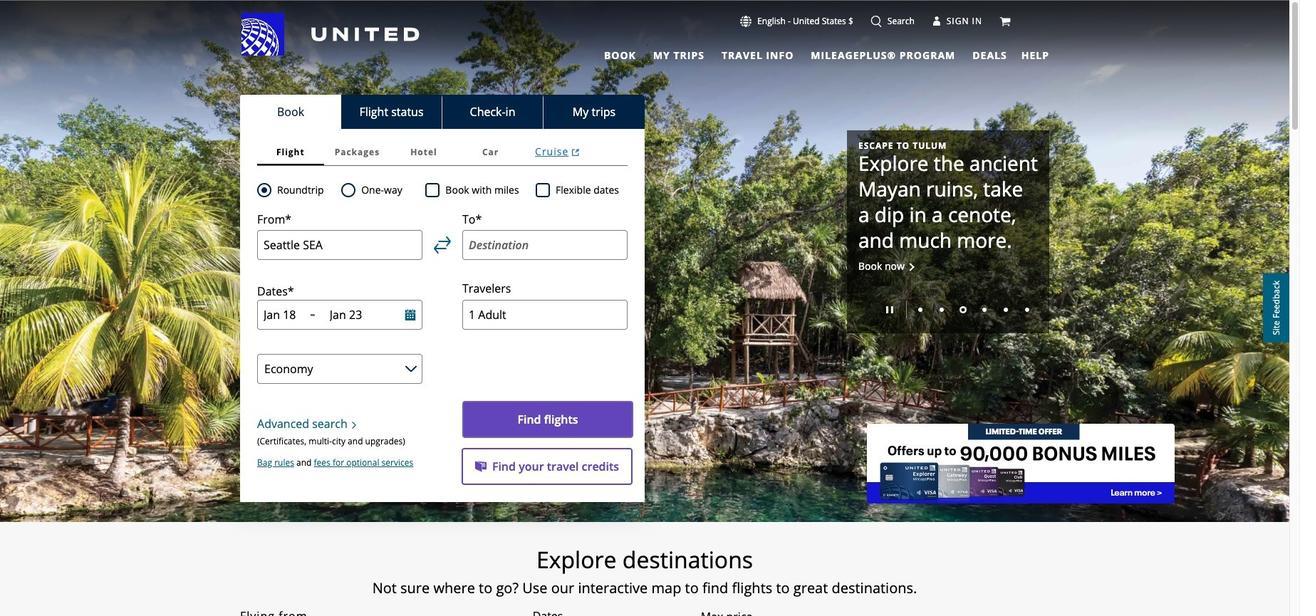 Task type: vqa. For each thing, say whether or not it's contained in the screenshot.
'Round Trip Flight search' element
yes



Task type: describe. For each thing, give the bounding box(es) containing it.
currently in english united states	$ enter to change image
[[741, 16, 752, 27]]

Return text field
[[330, 307, 385, 323]]

slide 6 of 6 image
[[1025, 308, 1030, 312]]

not sure where to go? use our interactive map to find flights to great destinations. element
[[158, 580, 1132, 597]]

2 vertical spatial tab list
[[257, 139, 628, 166]]

flying from element
[[240, 608, 308, 616]]

1 vertical spatial tab list
[[240, 95, 645, 129]]

slide 5 of 6 image
[[1004, 308, 1008, 312]]

slide 3 of 6 image
[[960, 307, 967, 314]]

carousel buttons element
[[859, 296, 1038, 322]]



Task type: locate. For each thing, give the bounding box(es) containing it.
one way flight search element
[[356, 182, 402, 199]]

main content
[[0, 1, 1290, 616]]

explore destinations element
[[158, 546, 1132, 574]]

Origin text field
[[257, 230, 423, 260]]

Destination text field
[[462, 230, 628, 260]]

reverse origin and destination image
[[434, 237, 451, 254]]

view cart, click to view list of recently searched saved trips. image
[[1000, 15, 1011, 27]]

slide 4 of 6 image
[[983, 308, 987, 312]]

navigation
[[0, 12, 1290, 64]]

0 vertical spatial tab list
[[596, 43, 1010, 64]]

slide 2 of 6 image
[[940, 308, 944, 312]]

united logo link to homepage image
[[242, 13, 420, 56]]

pause image
[[886, 307, 894, 314]]

round trip flight search element
[[271, 182, 324, 199]]

Departure text field
[[264, 307, 304, 323]]

please enter the max price in the input text or tab to access the slider to set the max price. element
[[701, 609, 753, 616]]

book with miles element
[[426, 182, 536, 199]]

slide 1 of 6 image
[[919, 308, 923, 312]]

tab list
[[596, 43, 1010, 64], [240, 95, 645, 129], [257, 139, 628, 166]]



